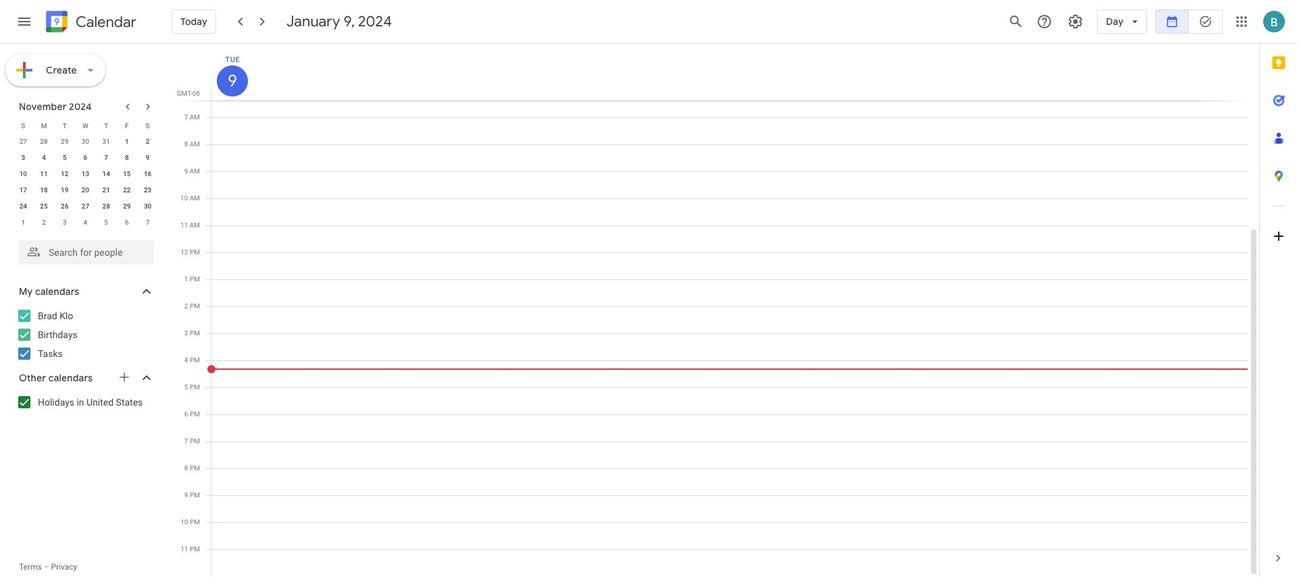 Task type: vqa. For each thing, say whether or not it's contained in the screenshot.


Task type: describe. For each thing, give the bounding box(es) containing it.
october 31 element
[[98, 134, 114, 150]]

2 t from the left
[[104, 122, 108, 129]]

7 for the december 7 element
[[146, 219, 150, 226]]

calendar
[[76, 13, 136, 31]]

29 element
[[119, 199, 135, 215]]

10 pm
[[181, 519, 200, 527]]

24
[[19, 203, 27, 210]]

23
[[144, 187, 152, 194]]

23 element
[[140, 182, 156, 199]]

december 1 element
[[15, 215, 31, 231]]

pm for 2 pm
[[190, 303, 200, 310]]

7 am
[[184, 114, 200, 121]]

28 for october 28 element
[[40, 138, 48, 145]]

0 horizontal spatial 6
[[84, 154, 87, 162]]

row group containing 27
[[13, 134, 158, 231]]

holidays
[[38, 397, 74, 408]]

4 pm
[[184, 357, 200, 364]]

terms – privacy
[[19, 563, 77, 572]]

row containing 10
[[13, 166, 158, 182]]

5 for 'december 5' element
[[104, 219, 108, 226]]

december 6 element
[[119, 215, 135, 231]]

other calendars button
[[3, 368, 168, 389]]

october 30 element
[[77, 134, 94, 150]]

3 for december 3 element
[[63, 219, 67, 226]]

october 28 element
[[36, 134, 52, 150]]

12 for 12 pm
[[181, 249, 188, 256]]

tuesday, january 9, today element
[[217, 66, 248, 97]]

my calendars button
[[3, 281, 168, 303]]

december 4 element
[[77, 215, 94, 231]]

december 5 element
[[98, 215, 114, 231]]

am for 8 am
[[190, 141, 200, 148]]

3 for 3 pm
[[184, 330, 188, 337]]

8 for 8 am
[[184, 141, 188, 148]]

today button
[[172, 5, 216, 38]]

other calendars
[[19, 372, 93, 385]]

2 s from the left
[[146, 122, 150, 129]]

row containing 1
[[13, 215, 158, 231]]

20 element
[[77, 182, 94, 199]]

0 vertical spatial 2024
[[358, 12, 392, 31]]

other
[[19, 372, 46, 385]]

20
[[82, 187, 89, 194]]

14
[[102, 170, 110, 178]]

january 9, 2024
[[286, 12, 392, 31]]

task_alt
[[1199, 15, 1213, 28]]

december 7 element
[[140, 215, 156, 231]]

pm for 7 pm
[[190, 438, 200, 445]]

gmt-
[[177, 90, 192, 97]]

11 for 11 pm
[[181, 546, 188, 554]]

pm for 1 pm
[[190, 276, 200, 283]]

21 element
[[98, 182, 114, 199]]

11 for 11
[[40, 170, 48, 178]]

my calendars
[[19, 286, 79, 298]]

7 for 7 pm
[[184, 438, 188, 445]]

5 for 5 pm
[[184, 384, 188, 391]]

pm for 12 pm
[[190, 249, 200, 256]]

8 for 8
[[125, 154, 129, 162]]

klo
[[60, 311, 73, 322]]

add other calendars image
[[118, 371, 131, 385]]

november 2024 grid
[[13, 118, 158, 231]]

27 element
[[77, 199, 94, 215]]

task_alt button
[[1190, 5, 1223, 38]]

pm for 6 pm
[[190, 411, 200, 418]]

4 for december 4 element on the left top of the page
[[84, 219, 87, 226]]

11 element
[[36, 166, 52, 182]]

9 grid
[[173, 44, 1260, 578]]

11 for 11 am
[[180, 222, 188, 229]]

pm for 8 pm
[[190, 465, 200, 472]]

6 for 6 pm
[[184, 411, 188, 418]]

24 element
[[15, 199, 31, 215]]

settings menu image
[[1068, 14, 1084, 30]]

10 element
[[15, 166, 31, 182]]

30 element
[[140, 199, 156, 215]]

1 pm
[[184, 276, 200, 283]]

january
[[286, 12, 340, 31]]

2 for december 2 element
[[42, 219, 46, 226]]

date_range button
[[1156, 5, 1190, 38]]

22 element
[[119, 182, 135, 199]]

4 for 4 pm
[[184, 357, 188, 364]]

day button
[[1098, 5, 1148, 38]]

11 am
[[180, 222, 200, 229]]

1 t from the left
[[63, 122, 67, 129]]

21
[[102, 187, 110, 194]]

row containing s
[[13, 118, 158, 134]]

12 for 12
[[61, 170, 69, 178]]

brad
[[38, 311, 57, 322]]

9 am
[[184, 168, 200, 175]]

12 pm
[[181, 249, 200, 256]]

28 for 28 element
[[102, 203, 110, 210]]

13 element
[[77, 166, 94, 182]]

calendars for my calendars
[[35, 286, 79, 298]]

1 horizontal spatial 2
[[146, 138, 150, 145]]

7 for 7 am
[[184, 114, 188, 121]]

13
[[82, 170, 89, 178]]

privacy
[[51, 563, 77, 572]]

privacy link
[[51, 563, 77, 572]]

birthdays
[[38, 330, 78, 341]]

calendar element
[[43, 8, 136, 38]]

16 element
[[140, 166, 156, 182]]

10 for 10
[[19, 170, 27, 178]]

1 for 1 pm
[[184, 276, 188, 283]]

27 for october 27 element
[[19, 138, 27, 145]]

7 pm
[[184, 438, 200, 445]]



Task type: locate. For each thing, give the bounding box(es) containing it.
28 down 21 element
[[102, 203, 110, 210]]

0 vertical spatial calendars
[[35, 286, 79, 298]]

0 vertical spatial 30
[[82, 138, 89, 145]]

8 inside november 2024 grid
[[125, 154, 129, 162]]

1 vertical spatial 6
[[125, 219, 129, 226]]

5 pm from the top
[[190, 357, 200, 364]]

2 horizontal spatial 6
[[184, 411, 188, 418]]

tue 9
[[225, 55, 240, 92]]

0 vertical spatial 4
[[42, 154, 46, 162]]

9 up 10 am
[[184, 168, 188, 175]]

1 horizontal spatial t
[[104, 122, 108, 129]]

pm down 8 pm
[[190, 492, 200, 499]]

7 row from the top
[[13, 215, 158, 231]]

calendars up in
[[48, 372, 93, 385]]

3 pm
[[184, 330, 200, 337]]

pm
[[190, 249, 200, 256], [190, 276, 200, 283], [190, 303, 200, 310], [190, 330, 200, 337], [190, 357, 200, 364], [190, 384, 200, 391], [190, 411, 200, 418], [190, 438, 200, 445], [190, 465, 200, 472], [190, 492, 200, 499], [190, 519, 200, 527], [190, 546, 200, 554]]

6 down the 'october 30' element
[[84, 154, 87, 162]]

terms
[[19, 563, 42, 572]]

create button
[[5, 54, 105, 87]]

2 vertical spatial 3
[[184, 330, 188, 337]]

9,
[[344, 12, 355, 31]]

12 down 11 am
[[181, 249, 188, 256]]

5 pm
[[184, 384, 200, 391]]

5
[[63, 154, 67, 162], [104, 219, 108, 226], [184, 384, 188, 391]]

tasks
[[38, 349, 63, 360]]

pm down 3 pm at bottom left
[[190, 357, 200, 364]]

0 horizontal spatial 29
[[61, 138, 69, 145]]

1 vertical spatial 27
[[82, 203, 89, 210]]

9 inside row
[[146, 154, 150, 162]]

17 element
[[15, 182, 31, 199]]

am for 11 am
[[190, 222, 200, 229]]

t up 31
[[104, 122, 108, 129]]

None search field
[[0, 235, 168, 265]]

row containing 17
[[13, 182, 158, 199]]

1 vertical spatial 12
[[181, 249, 188, 256]]

30 for 30 "element"
[[144, 203, 152, 210]]

28
[[40, 138, 48, 145], [102, 203, 110, 210]]

0 vertical spatial 1
[[125, 138, 129, 145]]

27
[[19, 138, 27, 145], [82, 203, 89, 210]]

row containing 3
[[13, 150, 158, 166]]

0 vertical spatial 5
[[63, 154, 67, 162]]

2 pm
[[184, 303, 200, 310]]

2024 up 'w'
[[69, 101, 92, 113]]

9 pm from the top
[[190, 465, 200, 472]]

08
[[192, 90, 200, 97]]

10 for 10 am
[[180, 195, 188, 202]]

1 vertical spatial 4
[[84, 219, 87, 226]]

28 down "m"
[[40, 138, 48, 145]]

pm up 8 pm
[[190, 438, 200, 445]]

5 down 28 element
[[104, 219, 108, 226]]

1 horizontal spatial 5
[[104, 219, 108, 226]]

2 down 25 element
[[42, 219, 46, 226]]

7 up 8 pm
[[184, 438, 188, 445]]

pm down the 7 pm
[[190, 465, 200, 472]]

11 down 10 am
[[180, 222, 188, 229]]

2 vertical spatial 2
[[184, 303, 188, 310]]

0 horizontal spatial s
[[21, 122, 25, 129]]

calendars inside dropdown button
[[48, 372, 93, 385]]

calendar heading
[[73, 13, 136, 31]]

2 horizontal spatial 4
[[184, 357, 188, 364]]

2 horizontal spatial 3
[[184, 330, 188, 337]]

14 element
[[98, 166, 114, 182]]

3 down 26 element
[[63, 219, 67, 226]]

2 horizontal spatial 2
[[184, 303, 188, 310]]

3 down october 27 element
[[21, 154, 25, 162]]

6 row from the top
[[13, 199, 158, 215]]

9
[[227, 70, 236, 92], [146, 154, 150, 162], [184, 168, 188, 175], [184, 492, 188, 499]]

f
[[125, 122, 129, 129]]

row group
[[13, 134, 158, 231]]

2 vertical spatial 6
[[184, 411, 188, 418]]

19 element
[[57, 182, 73, 199]]

1 horizontal spatial 29
[[123, 203, 131, 210]]

december 3 element
[[57, 215, 73, 231]]

7 down 30 "element"
[[146, 219, 150, 226]]

0 horizontal spatial 2
[[42, 219, 46, 226]]

6 for december 6 element at the top of page
[[125, 219, 129, 226]]

10 for 10 pm
[[181, 519, 188, 527]]

10 am
[[180, 195, 200, 202]]

4 down 3 pm at bottom left
[[184, 357, 188, 364]]

27 down 20 "element"
[[82, 203, 89, 210]]

4 pm from the top
[[190, 330, 200, 337]]

row
[[13, 118, 158, 134], [13, 134, 158, 150], [13, 150, 158, 166], [13, 166, 158, 182], [13, 182, 158, 199], [13, 199, 158, 215], [13, 215, 158, 231]]

12 inside 9 grid
[[181, 249, 188, 256]]

10 inside november 2024 grid
[[19, 170, 27, 178]]

9 for 9 pm
[[184, 492, 188, 499]]

w
[[82, 122, 88, 129]]

0 vertical spatial 6
[[84, 154, 87, 162]]

7 pm from the top
[[190, 411, 200, 418]]

8 pm from the top
[[190, 438, 200, 445]]

row containing 27
[[13, 134, 158, 150]]

0 horizontal spatial 12
[[61, 170, 69, 178]]

25
[[40, 203, 48, 210]]

5 down 4 pm at the bottom of the page
[[184, 384, 188, 391]]

my calendars list
[[3, 306, 168, 365]]

2 vertical spatial 1
[[184, 276, 188, 283]]

1 am from the top
[[190, 114, 200, 121]]

terms link
[[19, 563, 42, 572]]

calendars
[[35, 286, 79, 298], [48, 372, 93, 385]]

1 vertical spatial 30
[[144, 203, 152, 210]]

7 down gmt- at the left top
[[184, 114, 188, 121]]

6 down 5 pm
[[184, 411, 188, 418]]

1 horizontal spatial 3
[[63, 219, 67, 226]]

row containing 24
[[13, 199, 158, 215]]

12 inside row
[[61, 170, 69, 178]]

12 up 19
[[61, 170, 69, 178]]

0 horizontal spatial 5
[[63, 154, 67, 162]]

create
[[46, 64, 77, 76]]

1 horizontal spatial 12
[[181, 249, 188, 256]]

16
[[144, 170, 152, 178]]

8 am
[[184, 141, 200, 148]]

15
[[123, 170, 131, 178]]

10 up 11 am
[[180, 195, 188, 202]]

calendars up the brad klo
[[35, 286, 79, 298]]

0 vertical spatial 10
[[19, 170, 27, 178]]

pm up 1 pm
[[190, 249, 200, 256]]

2 vertical spatial 8
[[184, 465, 188, 472]]

1 vertical spatial 5
[[104, 219, 108, 226]]

9 pm
[[184, 492, 200, 499]]

am for 10 am
[[190, 195, 200, 202]]

1 horizontal spatial s
[[146, 122, 150, 129]]

11 up '18'
[[40, 170, 48, 178]]

2 vertical spatial 10
[[181, 519, 188, 527]]

2 up 3 pm at bottom left
[[184, 303, 188, 310]]

9 up 16
[[146, 154, 150, 162]]

30 down 'w'
[[82, 138, 89, 145]]

19
[[61, 187, 69, 194]]

26 element
[[57, 199, 73, 215]]

am down '7 am'
[[190, 141, 200, 148]]

30 down 23 element
[[144, 203, 152, 210]]

7
[[184, 114, 188, 121], [104, 154, 108, 162], [146, 219, 150, 226], [184, 438, 188, 445]]

0 vertical spatial 27
[[19, 138, 27, 145]]

28 element
[[98, 199, 114, 215]]

pm down 5 pm
[[190, 411, 200, 418]]

1 horizontal spatial 27
[[82, 203, 89, 210]]

pm for 10 pm
[[190, 519, 200, 527]]

pm for 4 pm
[[190, 357, 200, 364]]

2 horizontal spatial 1
[[184, 276, 188, 283]]

m
[[41, 122, 47, 129]]

pm down 10 pm
[[190, 546, 200, 554]]

0 vertical spatial 29
[[61, 138, 69, 145]]

1 inside 9 grid
[[184, 276, 188, 283]]

10 pm from the top
[[190, 492, 200, 499]]

tab list
[[1261, 44, 1298, 540]]

8 up "9 am" on the top
[[184, 141, 188, 148]]

2 inside 9 grid
[[184, 303, 188, 310]]

2 am from the top
[[190, 141, 200, 148]]

12
[[61, 170, 69, 178], [181, 249, 188, 256]]

1 horizontal spatial 4
[[84, 219, 87, 226]]

0 horizontal spatial 30
[[82, 138, 89, 145]]

15 element
[[119, 166, 135, 182]]

9 for 9
[[146, 154, 150, 162]]

27 for 27 element
[[82, 203, 89, 210]]

27 left october 28 element
[[19, 138, 27, 145]]

today
[[180, 16, 207, 28]]

17
[[19, 187, 27, 194]]

1 vertical spatial 11
[[180, 222, 188, 229]]

30
[[82, 138, 89, 145], [144, 203, 152, 210]]

1 inside december 1 element
[[21, 219, 25, 226]]

am for 9 am
[[190, 168, 200, 175]]

4 inside december 4 element
[[84, 219, 87, 226]]

29 down 22 element
[[123, 203, 131, 210]]

12 element
[[57, 166, 73, 182]]

9 down tue
[[227, 70, 236, 92]]

2 pm from the top
[[190, 276, 200, 283]]

0 vertical spatial 2
[[146, 138, 150, 145]]

am down "8 am"
[[190, 168, 200, 175]]

29 for 29 element
[[123, 203, 131, 210]]

7 down october 31 element
[[104, 154, 108, 162]]

1 vertical spatial 2
[[42, 219, 46, 226]]

1 down 24 element
[[21, 219, 25, 226]]

4 down 27 element
[[84, 219, 87, 226]]

1 vertical spatial 8
[[125, 154, 129, 162]]

am for 7 am
[[190, 114, 200, 121]]

29 left the 'october 30' element
[[61, 138, 69, 145]]

11 pm
[[181, 546, 200, 554]]

pm up 3 pm at bottom left
[[190, 303, 200, 310]]

11 down 10 pm
[[181, 546, 188, 554]]

3 down 2 pm
[[184, 330, 188, 337]]

25 element
[[36, 199, 52, 215]]

29
[[61, 138, 69, 145], [123, 203, 131, 210]]

4 inside 9 grid
[[184, 357, 188, 364]]

5 down october 29 element
[[63, 154, 67, 162]]

6
[[84, 154, 87, 162], [125, 219, 129, 226], [184, 411, 188, 418]]

10 up 17
[[19, 170, 27, 178]]

0 horizontal spatial 1
[[21, 219, 25, 226]]

–
[[44, 563, 49, 572]]

1 down 12 pm
[[184, 276, 188, 283]]

1 horizontal spatial 30
[[144, 203, 152, 210]]

1 vertical spatial 28
[[102, 203, 110, 210]]

day
[[1107, 16, 1124, 28]]

pm for 3 pm
[[190, 330, 200, 337]]

Search for people text field
[[27, 241, 146, 265]]

0 vertical spatial 3
[[21, 154, 25, 162]]

am down "9 am" on the top
[[190, 195, 200, 202]]

5 row from the top
[[13, 182, 158, 199]]

1 horizontal spatial 1
[[125, 138, 129, 145]]

0 horizontal spatial 27
[[19, 138, 27, 145]]

tue
[[225, 55, 240, 64]]

2 horizontal spatial 5
[[184, 384, 188, 391]]

0 horizontal spatial 2024
[[69, 101, 92, 113]]

0 vertical spatial 8
[[184, 141, 188, 148]]

calendars for other calendars
[[48, 372, 93, 385]]

10 up 11 pm
[[181, 519, 188, 527]]

pm down 2 pm
[[190, 330, 200, 337]]

1 horizontal spatial 2024
[[358, 12, 392, 31]]

1 for december 1 element
[[21, 219, 25, 226]]

am
[[190, 114, 200, 121], [190, 141, 200, 148], [190, 168, 200, 175], [190, 195, 200, 202], [190, 222, 200, 229]]

12 pm from the top
[[190, 546, 200, 554]]

2 up 16
[[146, 138, 150, 145]]

october 27 element
[[15, 134, 31, 150]]

8 pm
[[184, 465, 200, 472]]

pm down 9 pm
[[190, 519, 200, 527]]

main drawer image
[[16, 14, 32, 30]]

4
[[42, 154, 46, 162], [84, 219, 87, 226], [184, 357, 188, 364]]

1 vertical spatial calendars
[[48, 372, 93, 385]]

2 vertical spatial 11
[[181, 546, 188, 554]]

in
[[77, 397, 84, 408]]

5 am from the top
[[190, 222, 200, 229]]

1 vertical spatial 29
[[123, 203, 131, 210]]

18
[[40, 187, 48, 194]]

9 up 10 pm
[[184, 492, 188, 499]]

6 down 29 element
[[125, 219, 129, 226]]

8 for 8 pm
[[184, 465, 188, 472]]

18 element
[[36, 182, 52, 199]]

my
[[19, 286, 33, 298]]

t up october 29 element
[[63, 122, 67, 129]]

4 down october 28 element
[[42, 154, 46, 162]]

11
[[40, 170, 48, 178], [180, 222, 188, 229], [181, 546, 188, 554]]

gmt-08
[[177, 90, 200, 97]]

2 vertical spatial 5
[[184, 384, 188, 391]]

0 horizontal spatial 28
[[40, 138, 48, 145]]

holidays in united states
[[38, 397, 143, 408]]

1 s from the left
[[21, 122, 25, 129]]

3 inside 9 grid
[[184, 330, 188, 337]]

1 horizontal spatial 28
[[102, 203, 110, 210]]

0 vertical spatial 12
[[61, 170, 69, 178]]

date_range
[[1166, 15, 1179, 28]]

pm for 9 pm
[[190, 492, 200, 499]]

s right f
[[146, 122, 150, 129]]

1 down f
[[125, 138, 129, 145]]

0 vertical spatial 28
[[40, 138, 48, 145]]

1
[[125, 138, 129, 145], [21, 219, 25, 226], [184, 276, 188, 283]]

2024
[[358, 12, 392, 31], [69, 101, 92, 113]]

4 am from the top
[[190, 195, 200, 202]]

8 down the 7 pm
[[184, 465, 188, 472]]

9 for 9 am
[[184, 168, 188, 175]]

1 vertical spatial 3
[[63, 219, 67, 226]]

3
[[21, 154, 25, 162], [63, 219, 67, 226], [184, 330, 188, 337]]

6 pm
[[184, 411, 200, 418]]

0 vertical spatial 11
[[40, 170, 48, 178]]

4 row from the top
[[13, 166, 158, 182]]

1 vertical spatial 1
[[21, 219, 25, 226]]

29 for october 29 element
[[61, 138, 69, 145]]

november 2024
[[19, 101, 92, 113]]

6 pm from the top
[[190, 384, 200, 391]]

brad klo
[[38, 311, 73, 322]]

3 pm from the top
[[190, 303, 200, 310]]

10
[[19, 170, 27, 178], [180, 195, 188, 202], [181, 519, 188, 527]]

8
[[184, 141, 188, 148], [125, 154, 129, 162], [184, 465, 188, 472]]

0 horizontal spatial 3
[[21, 154, 25, 162]]

2 row from the top
[[13, 134, 158, 150]]

united
[[87, 397, 114, 408]]

t
[[63, 122, 67, 129], [104, 122, 108, 129]]

1 horizontal spatial 6
[[125, 219, 129, 226]]

26
[[61, 203, 69, 210]]

0 horizontal spatial t
[[63, 122, 67, 129]]

pm down 4 pm at the bottom of the page
[[190, 384, 200, 391]]

december 2 element
[[36, 215, 52, 231]]

states
[[116, 397, 143, 408]]

9 column header
[[211, 44, 1249, 101]]

11 inside "11" element
[[40, 170, 48, 178]]

6 inside 9 grid
[[184, 411, 188, 418]]

11 pm from the top
[[190, 519, 200, 527]]

s up october 27 element
[[21, 122, 25, 129]]

pm up 2 pm
[[190, 276, 200, 283]]

am up 12 pm
[[190, 222, 200, 229]]

1 vertical spatial 10
[[180, 195, 188, 202]]

november
[[19, 101, 67, 113]]

2
[[146, 138, 150, 145], [42, 219, 46, 226], [184, 303, 188, 310]]

3 row from the top
[[13, 150, 158, 166]]

9 inside tue 9
[[227, 70, 236, 92]]

am down 08
[[190, 114, 200, 121]]

30 inside "element"
[[144, 203, 152, 210]]

1 row from the top
[[13, 118, 158, 134]]

october 29 element
[[57, 134, 73, 150]]

2024 right 9,
[[358, 12, 392, 31]]

31
[[102, 138, 110, 145]]

3 am from the top
[[190, 168, 200, 175]]

pm for 5 pm
[[190, 384, 200, 391]]

30 for the 'october 30' element
[[82, 138, 89, 145]]

calendars inside dropdown button
[[35, 286, 79, 298]]

pm for 11 pm
[[190, 546, 200, 554]]

22
[[123, 187, 131, 194]]

8 up 15
[[125, 154, 129, 162]]

1 vertical spatial 2024
[[69, 101, 92, 113]]

2 for 2 pm
[[184, 303, 188, 310]]

s
[[21, 122, 25, 129], [146, 122, 150, 129]]

0 horizontal spatial 4
[[42, 154, 46, 162]]

2 vertical spatial 4
[[184, 357, 188, 364]]

1 pm from the top
[[190, 249, 200, 256]]

5 inside 9 grid
[[184, 384, 188, 391]]



